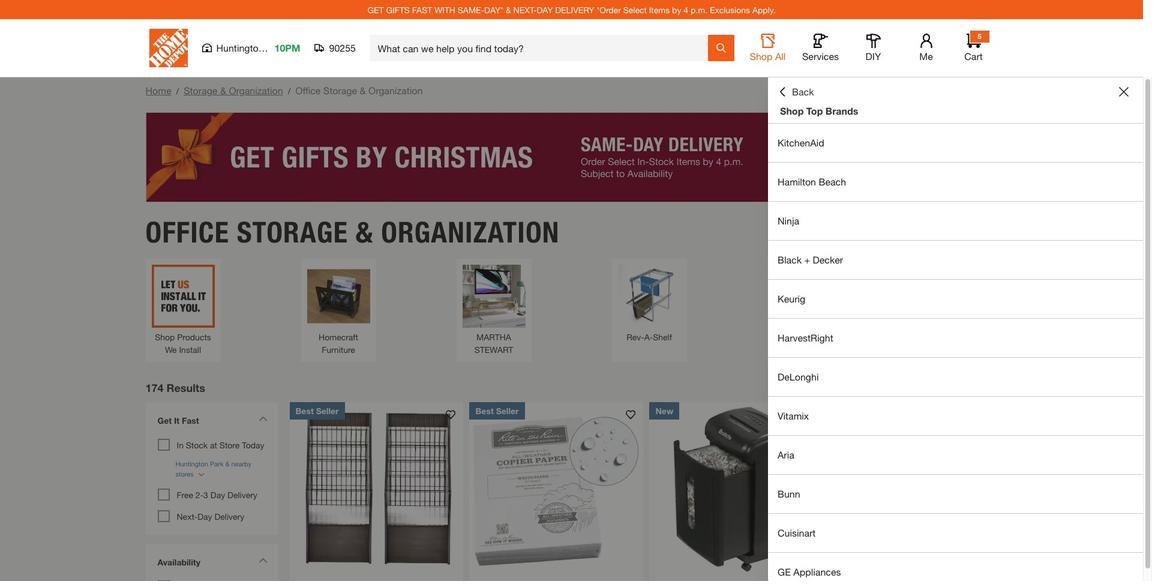 Task type: vqa. For each thing, say whether or not it's contained in the screenshot.
to within the the Choose the pro who's best for you and work directly with them to finish your project
no



Task type: describe. For each thing, give the bounding box(es) containing it.
shop for shop all
[[750, 50, 773, 62]]

beach
[[819, 176, 847, 187]]

get it fast
[[158, 415, 199, 425]]

mounted
[[797, 332, 831, 342]]

stock
[[186, 440, 208, 450]]

0 vertical spatial day
[[211, 490, 225, 500]]

delonghi
[[778, 371, 819, 382]]

90255
[[329, 42, 356, 53]]

wall mounted
[[779, 332, 831, 342]]

fast
[[182, 415, 199, 425]]

diy button
[[855, 34, 893, 62]]

appliances
[[794, 566, 842, 578]]

0 vertical spatial delivery
[[228, 490, 257, 500]]

bunn
[[778, 488, 801, 500]]

next-
[[514, 5, 537, 15]]

4
[[684, 5, 689, 15]]

harvestright link
[[769, 319, 1144, 357]]

shop all button
[[749, 34, 787, 62]]

0 vertical spatial office
[[296, 85, 321, 96]]

free
[[177, 490, 193, 500]]

rev-
[[627, 332, 645, 342]]

shop products we install link
[[152, 264, 215, 356]]

shop products we install image
[[152, 264, 215, 328]]

menu containing kitchenaid
[[769, 124, 1144, 581]]

vitamix
[[778, 410, 809, 422]]

feedback link image
[[1137, 203, 1153, 268]]

aria link
[[769, 436, 1144, 474]]

sponsored banner image
[[146, 112, 998, 202]]

products
[[177, 332, 211, 342]]

next-day delivery link
[[177, 511, 245, 521]]

martha stewart image
[[463, 264, 526, 328]]

the home depot logo image
[[149, 29, 188, 67]]

rev-a-shelf
[[627, 332, 672, 342]]

next-
[[177, 511, 198, 521]]

by
[[673, 5, 682, 15]]

cuisinart
[[778, 527, 816, 539]]

174 results
[[146, 381, 205, 394]]

30 l/7.9 gal. paper shredder cross cut document shredder for credit card/cd/junk mail shredder for office home image
[[650, 402, 824, 576]]

bunn link
[[769, 475, 1144, 513]]

black + decker
[[778, 254, 844, 265]]

1 / from the left
[[176, 86, 179, 96]]

furniture
[[322, 344, 355, 355]]

free 2-3 day delivery
[[177, 490, 257, 500]]

rev-a-shelf link
[[618, 264, 681, 343]]

homecraft
[[319, 332, 358, 342]]

aria
[[778, 449, 795, 461]]

best seller for wooden free standing 6-tier display literature brochure magazine rack in black (2-pack) image
[[296, 406, 339, 416]]

delonghi link
[[769, 358, 1144, 396]]

hamilton beach
[[778, 176, 847, 187]]

martha stewart
[[475, 332, 514, 355]]

in
[[177, 440, 184, 450]]

with
[[435, 5, 456, 15]]

black
[[778, 254, 802, 265]]

park
[[267, 42, 286, 53]]

keurig link
[[769, 280, 1144, 318]]

availability
[[158, 557, 201, 567]]

home link
[[146, 85, 171, 96]]

huntington
[[216, 42, 264, 53]]

homecraft furniture
[[319, 332, 358, 355]]

ge appliances
[[778, 566, 842, 578]]

all-weather 8-1/2 in. x 11 in. 20 lbs. bulk copier paper, white (500-sheet pack) image
[[470, 402, 644, 576]]

kitchenaid
[[778, 137, 825, 148]]

back
[[793, 86, 814, 97]]

services
[[803, 50, 839, 62]]

shop products we install
[[155, 332, 211, 355]]

cart
[[965, 50, 983, 62]]

+
[[805, 254, 811, 265]]

get
[[368, 5, 384, 15]]

huntington park
[[216, 42, 286, 53]]

all
[[776, 50, 786, 62]]

decker
[[813, 254, 844, 265]]

hamilton beach link
[[769, 163, 1144, 201]]

kitchenaid link
[[769, 124, 1144, 162]]

me
[[920, 50, 934, 62]]

availability link
[[152, 550, 272, 577]]

seller for all-weather 8-1/2 in. x 11 in. 20 lbs. bulk copier paper, white (500-sheet pack) image
[[496, 406, 519, 416]]

shop for shop top brands
[[781, 105, 804, 116]]

office storage & organization
[[146, 215, 560, 249]]

same-
[[458, 5, 485, 15]]

get gifts fast with same-day* & next-day delivery *order select items by 4 p.m. exclusions apply.
[[368, 5, 776, 15]]



Task type: locate. For each thing, give the bounding box(es) containing it.
2 seller from the left
[[496, 406, 519, 416]]

diy
[[866, 50, 882, 62]]

ge appliances link
[[769, 553, 1144, 581]]

brands
[[826, 105, 859, 116]]

home / storage & organization / office storage & organization
[[146, 85, 423, 96]]

a-
[[645, 332, 653, 342]]

office supplies image
[[929, 264, 992, 328]]

exclusions
[[710, 5, 751, 15]]

2-
[[196, 490, 204, 500]]

/
[[176, 86, 179, 96], [288, 86, 291, 96]]

day
[[537, 5, 553, 15]]

homecraft furniture link
[[307, 264, 370, 356]]

1 horizontal spatial /
[[288, 86, 291, 96]]

1 horizontal spatial seller
[[496, 406, 519, 416]]

select
[[624, 5, 647, 15]]

0 vertical spatial shop
[[750, 50, 773, 62]]

stewart
[[475, 344, 514, 355]]

cuisinart link
[[769, 514, 1144, 552]]

delivery
[[556, 5, 595, 15]]

wall mounted image
[[774, 264, 837, 328]]

wooden free standing 6-tier display literature brochure magazine rack in black (2-pack) image
[[290, 402, 464, 576]]

shop for shop products we install
[[155, 332, 175, 342]]

shop
[[750, 50, 773, 62], [781, 105, 804, 116], [155, 332, 175, 342]]

/ right home
[[176, 86, 179, 96]]

in stock at store today link
[[177, 440, 264, 450]]

0 horizontal spatial best
[[296, 406, 314, 416]]

back button
[[778, 86, 814, 98]]

today
[[242, 440, 264, 450]]

1 horizontal spatial best
[[476, 406, 494, 416]]

hamilton
[[778, 176, 817, 187]]

1 vertical spatial shop
[[781, 105, 804, 116]]

shop up the we
[[155, 332, 175, 342]]

delivery down free 2-3 day delivery
[[215, 511, 245, 521]]

90255 button
[[315, 42, 356, 54]]

results
[[167, 381, 205, 394]]

1 horizontal spatial office
[[296, 85, 321, 96]]

seller for wooden free standing 6-tier display literature brochure magazine rack in black (2-pack) image
[[316, 406, 339, 416]]

get it fast link
[[152, 408, 272, 436]]

ge
[[778, 566, 791, 578]]

cart 5
[[965, 32, 983, 62]]

3
[[204, 490, 208, 500]]

1 best seller from the left
[[296, 406, 339, 416]]

5
[[978, 32, 982, 41]]

shop left "all"
[[750, 50, 773, 62]]

2 vertical spatial shop
[[155, 332, 175, 342]]

shop inside "shop products we install"
[[155, 332, 175, 342]]

drawer close image
[[1120, 87, 1129, 97]]

menu
[[769, 124, 1144, 581]]

next-day delivery
[[177, 511, 245, 521]]

delivery right 3 on the left of page
[[228, 490, 257, 500]]

martha stewart link
[[463, 264, 526, 356]]

2 best from the left
[[476, 406, 494, 416]]

shelf
[[653, 332, 672, 342]]

0 horizontal spatial office
[[146, 215, 229, 249]]

cx8 crosscut shredder image
[[830, 402, 1004, 576]]

1 horizontal spatial best seller
[[476, 406, 519, 416]]

keurig
[[778, 293, 806, 304]]

0 horizontal spatial seller
[[316, 406, 339, 416]]

shop top brands
[[781, 105, 859, 116]]

install
[[179, 344, 201, 355]]

delivery
[[228, 490, 257, 500], [215, 511, 245, 521]]

2 best seller from the left
[[476, 406, 519, 416]]

top
[[807, 105, 823, 116]]

/ down 10pm in the top of the page
[[288, 86, 291, 96]]

shop all
[[750, 50, 786, 62]]

martha
[[477, 332, 512, 342]]

gifts
[[386, 5, 410, 15]]

best for wooden free standing 6-tier display literature brochure magazine rack in black (2-pack) image
[[296, 406, 314, 416]]

best for all-weather 8-1/2 in. x 11 in. 20 lbs. bulk copier paper, white (500-sheet pack) image
[[476, 406, 494, 416]]

1 horizontal spatial shop
[[750, 50, 773, 62]]

day*
[[485, 5, 504, 15]]

fast
[[412, 5, 432, 15]]

0 horizontal spatial shop
[[155, 332, 175, 342]]

black + decker link
[[769, 241, 1144, 279]]

0 horizontal spatial best seller
[[296, 406, 339, 416]]

174
[[146, 381, 164, 394]]

wall
[[779, 332, 795, 342]]

me button
[[908, 34, 946, 62]]

rev a shelf image
[[618, 264, 681, 328]]

we
[[165, 344, 177, 355]]

it
[[174, 415, 180, 425]]

day down 3 on the left of page
[[198, 511, 212, 521]]

1 vertical spatial day
[[198, 511, 212, 521]]

p.m.
[[691, 5, 708, 15]]

new
[[656, 406, 674, 416]]

items
[[649, 5, 670, 15]]

What can we help you find today? search field
[[378, 35, 708, 61]]

free 2-3 day delivery link
[[177, 490, 257, 500]]

1 vertical spatial office
[[146, 215, 229, 249]]

shop down the "back" button
[[781, 105, 804, 116]]

2 horizontal spatial shop
[[781, 105, 804, 116]]

10pm
[[275, 42, 301, 53]]

1 vertical spatial delivery
[[215, 511, 245, 521]]

shop inside shop all 'button'
[[750, 50, 773, 62]]

day
[[211, 490, 225, 500], [198, 511, 212, 521]]

at
[[210, 440, 217, 450]]

vitamix link
[[769, 397, 1144, 435]]

seller
[[316, 406, 339, 416], [496, 406, 519, 416]]

apply.
[[753, 5, 776, 15]]

ninja
[[778, 215, 800, 226]]

2 / from the left
[[288, 86, 291, 96]]

1 best from the left
[[296, 406, 314, 416]]

best seller for all-weather 8-1/2 in. x 11 in. 20 lbs. bulk copier paper, white (500-sheet pack) image
[[476, 406, 519, 416]]

in stock at store today
[[177, 440, 264, 450]]

0 horizontal spatial /
[[176, 86, 179, 96]]

day right 3 on the left of page
[[211, 490, 225, 500]]

services button
[[802, 34, 840, 62]]

ninja link
[[769, 202, 1144, 240]]

1 seller from the left
[[316, 406, 339, 416]]

get
[[158, 415, 172, 425]]

best seller
[[296, 406, 339, 416], [476, 406, 519, 416]]

&
[[506, 5, 511, 15], [220, 85, 226, 96], [360, 85, 366, 96], [356, 215, 374, 249]]

harvestright
[[778, 332, 834, 343]]

homecraft furniture image
[[307, 264, 370, 328]]



